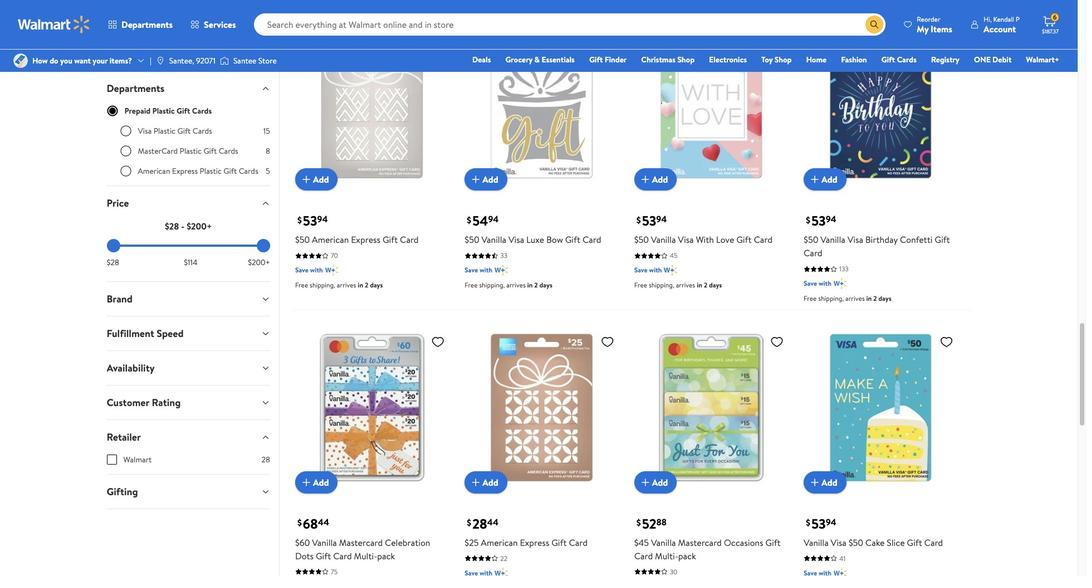 Task type: locate. For each thing, give the bounding box(es) containing it.
cards up visa plastic gift cards
[[192, 105, 212, 116]]

walmart plus image for visa
[[834, 568, 847, 576]]

plastic down prepaid plastic gift cards
[[154, 125, 176, 136]]

departments button
[[98, 71, 279, 105]]

0 vertical spatial express
[[172, 165, 198, 177]]

american up 70
[[312, 234, 349, 246]]

$50 inside '$50 vanilla visa birthday confetti gift card'
[[804, 234, 819, 246]]

walmart plus image down the 33
[[495, 265, 508, 276]]

gifting button
[[98, 475, 279, 509]]

walmart plus image for 28
[[495, 568, 508, 576]]

shop for christmas shop
[[678, 54, 695, 65]]

visa inside '$50 vanilla visa birthday confetti gift card'
[[848, 234, 864, 246]]

1 horizontal spatial 44
[[487, 516, 499, 528]]

94 up $50 american express gift card
[[317, 213, 328, 226]]

days for luxe
[[540, 280, 553, 290]]

shipping,
[[310, 280, 335, 290], [479, 280, 505, 290], [649, 280, 675, 290], [819, 294, 844, 303]]

$50 vanilla visa luxe bow gift card image
[[465, 28, 619, 182]]

vanilla inside $45 vanilla mastercard occasions gift card multi-pack
[[651, 536, 676, 549]]

2 44 from the left
[[487, 516, 499, 528]]

add to favorites list, $60 vanilla mastercard celebration dots gift card multi-pack image
[[431, 335, 445, 349]]

santee,
[[169, 55, 194, 66]]

add for $50 vanilla visa birthday confetti gift card image
[[822, 173, 838, 186]]

birthday
[[866, 234, 898, 246]]

94 inside $ 54 94
[[488, 213, 499, 226]]

2 vertical spatial american
[[481, 536, 518, 549]]

toy
[[762, 54, 773, 65]]

vanilla for $60 vanilla mastercard celebration dots gift card multi-pack
[[312, 536, 337, 549]]

free shipping, arrives in 2 days down "45"
[[634, 280, 722, 290]]

departments tab
[[98, 71, 279, 105]]

 image
[[156, 56, 165, 65]]

free shipping, arrives in 2 days down 133
[[804, 294, 892, 303]]

registry link
[[926, 53, 965, 66]]

$ 53 94 for $50 american express gift card
[[297, 211, 328, 230]]

1 horizontal spatial 28
[[473, 514, 487, 533]]

shop right 'toy'
[[775, 54, 792, 65]]

add to cart image for $50 american express gift card image
[[300, 173, 313, 186]]

add to favorites list, $45 vanilla mastercard occasions gift card multi-pack image
[[771, 335, 784, 349]]

arrives down 70
[[337, 280, 356, 290]]

2 horizontal spatial express
[[520, 536, 549, 549]]

fashion link
[[836, 53, 872, 66]]

$ for $50 vanilla visa luxe bow gift card
[[467, 214, 471, 226]]

plastic for visa
[[154, 125, 176, 136]]

add to favorites list, $50 vanilla visa with love gift card image
[[771, 32, 784, 46]]

2 down $50 american express gift card
[[365, 280, 368, 290]]

0 horizontal spatial express
[[172, 165, 198, 177]]

shipping, for $50 vanilla visa with love gift card
[[649, 280, 675, 290]]

walmart+ link
[[1021, 53, 1065, 66]]

visa left birthday
[[848, 234, 864, 246]]

american express plastic gift cards
[[138, 165, 258, 177]]

cards
[[897, 54, 917, 65], [192, 105, 212, 116], [193, 125, 212, 136], [219, 145, 238, 157], [239, 165, 258, 177]]

44 inside $ 28 44
[[487, 516, 499, 528]]

availability button
[[98, 351, 279, 385]]

free shipping, arrives in 2 days down the 33
[[465, 280, 553, 290]]

prepaid plastic gift cards
[[125, 105, 212, 116]]

free
[[295, 280, 308, 290], [465, 280, 478, 290], [634, 280, 647, 290], [804, 294, 817, 303]]

add to cart image
[[469, 173, 483, 186], [808, 173, 822, 186], [300, 476, 313, 489], [808, 476, 822, 489]]

walmart plus image down "45"
[[664, 265, 677, 276]]

departments button
[[99, 11, 182, 38]]

visa up the 41
[[831, 536, 847, 549]]

shop inside "link"
[[775, 54, 792, 65]]

70
[[331, 251, 338, 260]]

44 up $60 vanilla mastercard celebration dots gift card multi-pack
[[318, 516, 329, 528]]

1 horizontal spatial american
[[312, 234, 349, 246]]

save for $50 american express gift card
[[295, 265, 309, 275]]

2 down with at the right top
[[704, 280, 708, 290]]

walmart plus image for vanilla
[[834, 278, 847, 289]]

$ 54 94
[[467, 211, 499, 230]]

retailer tab
[[98, 420, 279, 454]]

0 vertical spatial departments
[[121, 18, 173, 31]]

save with
[[295, 265, 323, 275], [465, 265, 493, 275], [634, 265, 662, 275], [804, 279, 832, 288]]

0 horizontal spatial multi-
[[354, 550, 377, 562]]

fulfillment speed
[[107, 326, 184, 340]]

45
[[670, 251, 678, 260]]

visa left with at the right top
[[678, 234, 694, 246]]

$114
[[184, 257, 198, 268]]

Prepaid Plastic Gift Cards radio
[[107, 105, 118, 116]]

with for $50 american express gift card
[[310, 265, 323, 275]]

mastercard
[[138, 145, 178, 157]]

0 horizontal spatial $28
[[107, 257, 119, 268]]

walmart plus image down 133
[[834, 278, 847, 289]]

$ 52 88
[[637, 514, 667, 533]]

hi, kendall p account
[[984, 14, 1020, 35]]

confetti
[[900, 234, 933, 246]]

2 down '$50 vanilla visa birthday confetti gift card'
[[874, 294, 877, 303]]

toy shop link
[[757, 53, 797, 66]]

plastic up visa plastic gift cards
[[152, 105, 175, 116]]

add button for $45 vanilla mastercard occasions gift card multi-pack image
[[634, 471, 677, 493]]

availability tab
[[98, 351, 279, 385]]

$45
[[634, 536, 649, 549]]

add for $60 vanilla mastercard celebration dots gift card multi-pack image
[[313, 476, 329, 488]]

33
[[500, 251, 508, 260]]

1 vertical spatial departments
[[107, 81, 164, 95]]

availability
[[107, 361, 155, 375]]

0 horizontal spatial american
[[138, 165, 170, 177]]

$ inside $ 68 44
[[297, 516, 302, 529]]

94 for $50 vanilla visa with love gift card
[[656, 213, 667, 226]]

visa
[[138, 125, 152, 136], [509, 234, 524, 246], [678, 234, 694, 246], [848, 234, 864, 246], [831, 536, 847, 549]]

2 vertical spatial walmart plus image
[[834, 568, 847, 576]]

departments up prepaid
[[107, 81, 164, 95]]

free shipping, arrives in 2 days for with
[[634, 280, 722, 290]]

mastercard inside $60 vanilla mastercard celebration dots gift card multi-pack
[[339, 536, 383, 549]]

visa down prepaid
[[138, 125, 152, 136]]

mastercard left celebration
[[339, 536, 383, 549]]

days down love
[[709, 280, 722, 290]]

$187.37
[[1042, 27, 1059, 35]]

2 down luxe
[[534, 280, 538, 290]]

walmart+
[[1026, 54, 1060, 65]]

days down '$50 vanilla visa birthday confetti gift card'
[[879, 294, 892, 303]]

your
[[93, 55, 108, 66]]

1 vertical spatial walmart plus image
[[834, 278, 847, 289]]

in down '$50 vanilla visa birthday confetti gift card'
[[867, 294, 872, 303]]

1 horizontal spatial shop
[[775, 54, 792, 65]]

christmas shop link
[[636, 53, 700, 66]]

customer rating
[[107, 396, 181, 409]]

add to cart image
[[300, 173, 313, 186], [639, 173, 652, 186], [469, 476, 483, 489], [639, 476, 652, 489]]

card inside $60 vanilla mastercard celebration dots gift card multi-pack
[[333, 550, 352, 562]]

shipping, down the 33
[[479, 280, 505, 290]]

2 pack from the left
[[678, 550, 696, 562]]

days down $50 american express gift card
[[370, 280, 383, 290]]

add to favorites list, $25 american express gift card image
[[601, 335, 614, 349]]

add to cart image for $45 vanilla mastercard occasions gift card multi-pack image
[[639, 476, 652, 489]]

2 vertical spatial express
[[520, 536, 549, 549]]

$28 up the brand
[[107, 257, 119, 268]]

$50 for $50 vanilla visa with love gift card
[[634, 234, 649, 246]]

you
[[60, 55, 72, 66]]

vanilla visa $50 cake slice gift card image
[[804, 331, 958, 485]]

shipping, down 70
[[310, 280, 335, 290]]

save for $50 vanilla visa birthday confetti gift card
[[804, 279, 817, 288]]

with for $50 vanilla visa with love gift card
[[649, 265, 662, 275]]

1 horizontal spatial mastercard
[[678, 536, 722, 549]]

1 horizontal spatial $28
[[165, 220, 179, 232]]

0 vertical spatial $200+
[[187, 220, 212, 232]]

multi- inside $60 vanilla mastercard celebration dots gift card multi-pack
[[354, 550, 377, 562]]

express inside "prepaid plastic gift cards" option group
[[172, 165, 198, 177]]

1 vertical spatial american
[[312, 234, 349, 246]]

94 up "$50 vanilla visa luxe bow gift card"
[[488, 213, 499, 226]]

arrives down "45"
[[676, 280, 695, 290]]

days for birthday
[[879, 294, 892, 303]]

vanilla
[[482, 234, 506, 246], [651, 234, 676, 246], [821, 234, 846, 246], [312, 536, 337, 549], [651, 536, 676, 549], [804, 536, 829, 549]]

mastercard inside $45 vanilla mastercard occasions gift card multi-pack
[[678, 536, 722, 549]]

walmart plus image down 70
[[325, 265, 338, 276]]

plastic for mastercard
[[180, 145, 202, 157]]

94 for $50 american express gift card
[[317, 213, 328, 226]]

2 multi- from the left
[[655, 550, 678, 562]]

christmas
[[641, 54, 676, 65]]

plastic up the american express plastic gift cards
[[180, 145, 202, 157]]

search icon image
[[870, 20, 879, 29]]

registry
[[931, 54, 960, 65]]

shipping, down "45"
[[649, 280, 675, 290]]

1 horizontal spatial multi-
[[655, 550, 678, 562]]

add button for vanilla visa $50 cake slice gift card image
[[804, 471, 847, 493]]

cards up mastercard plastic gift cards
[[193, 125, 212, 136]]

save for $50 vanilla visa with love gift card
[[634, 265, 648, 275]]

Walmart Site-Wide search field
[[254, 13, 886, 36]]

days down bow
[[540, 280, 553, 290]]

2 for gift
[[365, 280, 368, 290]]

how do you want your items?
[[32, 55, 132, 66]]

0 vertical spatial walmart plus image
[[325, 265, 338, 276]]

add button for $50 american express gift card image
[[295, 168, 338, 191]]

1 mastercard from the left
[[339, 536, 383, 549]]

free for $50 american express gift card
[[295, 280, 308, 290]]

gift inside $60 vanilla mastercard celebration dots gift card multi-pack
[[316, 550, 331, 562]]

$50 vanilla visa luxe bow gift card
[[465, 234, 601, 246]]

walmart plus image down 22
[[495, 568, 508, 576]]

prepaid plastic gift cards option group
[[120, 125, 270, 186]]

add button
[[295, 168, 338, 191], [465, 168, 507, 191], [634, 168, 677, 191], [804, 168, 847, 191], [295, 471, 338, 493], [465, 471, 507, 493], [634, 471, 677, 493], [804, 471, 847, 493]]

2 shop from the left
[[775, 54, 792, 65]]

0 horizontal spatial mastercard
[[339, 536, 383, 549]]

 image left how
[[13, 53, 28, 68]]

$50 for $50 vanilla visa luxe bow gift card
[[465, 234, 479, 246]]

28
[[262, 454, 270, 465], [473, 514, 487, 533]]

save with for $50 vanilla visa birthday confetti gift card
[[804, 279, 832, 288]]

american for 28
[[481, 536, 518, 549]]

1 vertical spatial 28
[[473, 514, 487, 533]]

94 up '$50 vanilla visa birthday confetti gift card'
[[826, 213, 837, 226]]

1 vertical spatial express
[[351, 234, 381, 246]]

in down $50 vanilla visa with love gift card
[[697, 280, 702, 290]]

 image
[[13, 53, 28, 68], [220, 55, 229, 66]]

0 horizontal spatial  image
[[13, 53, 28, 68]]

0 vertical spatial $28
[[165, 220, 179, 232]]

1 shop from the left
[[678, 54, 695, 65]]

15
[[263, 125, 270, 136]]

customer rating tab
[[98, 386, 279, 419]]

0 horizontal spatial 44
[[318, 516, 329, 528]]

walmart plus image down the 41
[[834, 568, 847, 576]]

-
[[181, 220, 185, 232]]

133
[[840, 264, 849, 274]]

1 horizontal spatial pack
[[678, 550, 696, 562]]

brand button
[[98, 282, 279, 316]]

santee store
[[233, 55, 277, 66]]

departments
[[121, 18, 173, 31], [107, 81, 164, 95]]

add to favorites list, $50 vanilla visa luxe bow gift card image
[[601, 32, 614, 46]]

1 horizontal spatial express
[[351, 234, 381, 246]]

plastic for prepaid
[[152, 105, 175, 116]]

$28 left -
[[165, 220, 179, 232]]

53 for vanilla visa $50 cake slice gift card
[[812, 514, 826, 533]]

cards for mastercard plastic gift cards
[[219, 145, 238, 157]]

cards up the american express plastic gift cards
[[219, 145, 238, 157]]

add for vanilla visa $50 cake slice gift card image
[[822, 476, 838, 488]]

0 horizontal spatial 28
[[262, 454, 270, 465]]

94
[[317, 213, 328, 226], [488, 213, 499, 226], [656, 213, 667, 226], [826, 213, 837, 226], [826, 516, 837, 528]]

visa for $50 vanilla visa with love gift card
[[678, 234, 694, 246]]

1 horizontal spatial  image
[[220, 55, 229, 66]]

$
[[297, 214, 302, 226], [467, 214, 471, 226], [637, 214, 641, 226], [806, 214, 811, 226], [297, 516, 302, 529], [467, 516, 471, 529], [637, 516, 641, 529], [806, 516, 811, 529]]

one debit
[[974, 54, 1012, 65]]

94 for $50 vanilla visa luxe bow gift card
[[488, 213, 499, 226]]

shipping, for $50 american express gift card
[[310, 280, 335, 290]]

retailer button
[[98, 420, 279, 454]]

shipping, down 133
[[819, 294, 844, 303]]

94 up vanilla visa $50 cake slice gift card
[[826, 516, 837, 528]]

departments inside dropdown button
[[107, 81, 164, 95]]

1 multi- from the left
[[354, 550, 377, 562]]

gift inside gift cards link
[[882, 54, 895, 65]]

add for $45 vanilla mastercard occasions gift card multi-pack image
[[652, 476, 668, 488]]

hi,
[[984, 14, 992, 24]]

shop right christmas
[[678, 54, 695, 65]]

add button for $60 vanilla mastercard celebration dots gift card multi-pack image
[[295, 471, 338, 493]]

$ inside $ 54 94
[[467, 214, 471, 226]]

days for with
[[709, 280, 722, 290]]

2 mastercard from the left
[[678, 536, 722, 549]]

2 horizontal spatial american
[[481, 536, 518, 549]]

$50 vanilla visa birthday confetti gift card image
[[804, 28, 958, 182]]

add to favorites list, $50 american express gift card image
[[431, 32, 445, 46]]

free shipping, arrives in 2 days down 70
[[295, 280, 383, 290]]

rating
[[152, 396, 181, 409]]

visa inside "prepaid plastic gift cards" option group
[[138, 125, 152, 136]]

$25 american express gift card image
[[465, 331, 619, 485]]

$50 vanilla visa with love gift card
[[634, 234, 773, 246]]

free for $50 vanilla visa luxe bow gift card
[[465, 280, 478, 290]]

american down mastercard
[[138, 165, 170, 177]]

pack inside $60 vanilla mastercard celebration dots gift card multi-pack
[[377, 550, 395, 562]]

0 vertical spatial american
[[138, 165, 170, 177]]

$200+
[[187, 220, 212, 232], [248, 257, 270, 268]]

mastercard
[[339, 536, 383, 549], [678, 536, 722, 549]]

$28
[[165, 220, 179, 232], [107, 257, 119, 268]]

1 vertical spatial $200+
[[248, 257, 270, 268]]

prepaid
[[125, 105, 150, 116]]

walmart plus image
[[495, 265, 508, 276], [664, 265, 677, 276], [495, 568, 508, 576]]

american up 22
[[481, 536, 518, 549]]

brand
[[107, 292, 133, 306]]

american
[[138, 165, 170, 177], [312, 234, 349, 246], [481, 536, 518, 549]]

None radio
[[120, 125, 131, 136], [120, 145, 131, 157], [120, 165, 131, 177], [120, 125, 131, 136], [120, 145, 131, 157], [120, 165, 131, 177]]

1 vertical spatial $28
[[107, 257, 119, 268]]

how
[[32, 55, 48, 66]]

44 inside $ 68 44
[[318, 516, 329, 528]]

44 up the $25 american express gift card
[[487, 516, 499, 528]]

add for $50 vanilla visa with love gift card 'image'
[[652, 173, 668, 186]]

None checkbox
[[107, 455, 117, 465]]

departments inside popup button
[[121, 18, 173, 31]]

53
[[303, 211, 317, 230], [642, 211, 656, 230], [812, 211, 826, 230], [812, 514, 826, 533]]

$ inside $ 52 88
[[637, 516, 641, 529]]

1 44 from the left
[[318, 516, 329, 528]]

1 pack from the left
[[377, 550, 395, 562]]

0 horizontal spatial pack
[[377, 550, 395, 562]]

in down "$50 vanilla visa luxe bow gift card"
[[527, 280, 533, 290]]

shipping, for $50 vanilla visa luxe bow gift card
[[479, 280, 505, 290]]

arrives down the 33
[[507, 280, 526, 290]]

visa plastic gift cards
[[138, 125, 212, 136]]

$ inside $ 28 44
[[467, 516, 471, 529]]

53 for $50 american express gift card
[[303, 211, 317, 230]]

visa left luxe
[[509, 234, 524, 246]]

0 horizontal spatial $200+
[[187, 220, 212, 232]]

plastic down mastercard plastic gift cards
[[200, 165, 222, 177]]

shop
[[678, 54, 695, 65], [775, 54, 792, 65]]

shop inside 'link'
[[678, 54, 695, 65]]

card
[[400, 234, 419, 246], [583, 234, 601, 246], [754, 234, 773, 246], [804, 247, 823, 259], [569, 536, 588, 549], [925, 536, 943, 549], [333, 550, 352, 562], [634, 550, 653, 562]]

 image right 92071 at the left top
[[220, 55, 229, 66]]

94 up $50 vanilla visa with love gift card
[[656, 213, 667, 226]]

vanilla inside $60 vanilla mastercard celebration dots gift card multi-pack
[[312, 536, 337, 549]]

vanilla inside '$50 vanilla visa birthday confetti gift card'
[[821, 234, 846, 246]]

walmart plus image
[[325, 265, 338, 276], [834, 278, 847, 289], [834, 568, 847, 576]]

slice
[[887, 536, 905, 549]]

mastercard left occasions
[[678, 536, 722, 549]]

0 horizontal spatial shop
[[678, 54, 695, 65]]

$28 range field
[[107, 245, 270, 247]]

price button
[[98, 186, 279, 220]]

santee
[[233, 55, 257, 66]]

departments up |
[[121, 18, 173, 31]]

arrives down 133
[[846, 294, 865, 303]]

vanilla for $50 vanilla visa with love gift card
[[651, 234, 676, 246]]

fashion
[[841, 54, 867, 65]]

card inside '$50 vanilla visa birthday confetti gift card'
[[804, 247, 823, 259]]

44 for 68
[[318, 516, 329, 528]]

in down $50 american express gift card
[[358, 280, 363, 290]]



Task type: describe. For each thing, give the bounding box(es) containing it.
services
[[204, 18, 236, 31]]

christmas shop
[[641, 54, 695, 65]]

electronics
[[709, 54, 747, 65]]

visa for $50 vanilla visa luxe bow gift card
[[509, 234, 524, 246]]

american inside "prepaid plastic gift cards" option group
[[138, 165, 170, 177]]

add button for $50 vanilla visa birthday confetti gift card image
[[804, 168, 847, 191]]

1 horizontal spatial $200+
[[248, 257, 270, 268]]

pack inside $45 vanilla mastercard occasions gift card multi-pack
[[678, 550, 696, 562]]

$ for $50 vanilla visa with love gift card
[[637, 214, 641, 226]]

home
[[806, 54, 827, 65]]

multi- inside $45 vanilla mastercard occasions gift card multi-pack
[[655, 550, 678, 562]]

visa for $50 vanilla visa birthday confetti gift card
[[848, 234, 864, 246]]

cards for prepaid plastic gift cards
[[192, 105, 212, 116]]

88
[[657, 516, 667, 528]]

 image for santee store
[[220, 55, 229, 66]]

gift inside the gift finder link
[[589, 54, 603, 65]]

in for gift
[[358, 280, 363, 290]]

toy shop
[[762, 54, 792, 65]]

$50 vanilla visa birthday confetti gift card
[[804, 234, 950, 259]]

 image for how do you want your items?
[[13, 53, 28, 68]]

santee, 92071
[[169, 55, 216, 66]]

$ 53 94 for vanilla visa $50 cake slice gift card
[[806, 514, 837, 533]]

2 for birthday
[[874, 294, 877, 303]]

$ 68 44
[[297, 514, 329, 533]]

items?
[[110, 55, 132, 66]]

express for 28
[[520, 536, 549, 549]]

$ for $45 vanilla mastercard occasions gift card multi-pack
[[637, 516, 641, 529]]

with
[[696, 234, 714, 246]]

grocery & essentials
[[506, 54, 575, 65]]

53 for $50 vanilla visa birthday confetti gift card
[[812, 211, 826, 230]]

$ for $50 american express gift card
[[297, 214, 302, 226]]

$25
[[465, 536, 479, 549]]

$ 53 94 for $50 vanilla visa with love gift card
[[637, 211, 667, 230]]

add to favorites list, $50 vanilla visa birthday confetti gift card image
[[940, 32, 953, 46]]

walmart
[[123, 454, 152, 465]]

fulfillment speed tab
[[98, 316, 279, 350]]

52
[[642, 514, 657, 533]]

brand tab
[[98, 282, 279, 316]]

items
[[931, 23, 953, 35]]

love
[[716, 234, 734, 246]]

arrives for gift
[[337, 280, 356, 290]]

save with for $50 vanilla visa with love gift card
[[634, 265, 662, 275]]

$50 american express gift card image
[[295, 28, 449, 182]]

$60
[[295, 536, 310, 549]]

add for $50 american express gift card image
[[313, 173, 329, 186]]

grocery & essentials link
[[501, 53, 580, 66]]

with for $50 vanilla visa birthday confetti gift card
[[819, 279, 832, 288]]

add for $25 american express gift card image
[[483, 476, 499, 488]]

add to cart image for $60 vanilla mastercard celebration dots gift card multi-pack image
[[300, 476, 313, 489]]

shop for toy shop
[[775, 54, 792, 65]]

$200 range field
[[107, 245, 270, 247]]

94 for $50 vanilla visa birthday confetti gift card
[[826, 213, 837, 226]]

price tab
[[98, 186, 279, 220]]

retailer
[[107, 430, 141, 444]]

finder
[[605, 54, 627, 65]]

arrives for birthday
[[846, 294, 865, 303]]

arrives for luxe
[[507, 280, 526, 290]]

free for $50 vanilla visa with love gift card
[[634, 280, 647, 290]]

do
[[50, 55, 58, 66]]

gift inside $45 vanilla mastercard occasions gift card multi-pack
[[766, 536, 781, 549]]

arrives for with
[[676, 280, 695, 290]]

add button for $50 vanilla visa with love gift card 'image'
[[634, 168, 677, 191]]

in for birthday
[[867, 294, 872, 303]]

walmart image
[[18, 16, 90, 33]]

vanilla for $45 vanilla mastercard occasions gift card multi-pack
[[651, 536, 676, 549]]

celebration
[[385, 536, 430, 549]]

cards for visa plastic gift cards
[[193, 125, 212, 136]]

94 for vanilla visa $50 cake slice gift card
[[826, 516, 837, 528]]

vanilla for $50 vanilla visa luxe bow gift card
[[482, 234, 506, 246]]

cards left registry link
[[897, 54, 917, 65]]

$60 vanilla mastercard celebration dots gift card multi-pack image
[[295, 331, 449, 485]]

$50 for $50 vanilla visa birthday confetti gift card
[[804, 234, 819, 246]]

vanilla visa $50 cake slice gift card
[[804, 536, 943, 549]]

8
[[266, 145, 270, 157]]

card inside $45 vanilla mastercard occasions gift card multi-pack
[[634, 550, 653, 562]]

express for 53
[[351, 234, 381, 246]]

$28 - $200+
[[165, 220, 212, 232]]

fulfillment
[[107, 326, 154, 340]]

speed
[[157, 326, 184, 340]]

mastercard for 52
[[678, 536, 722, 549]]

dots
[[295, 550, 314, 562]]

deals
[[472, 54, 491, 65]]

vanilla for $50 vanilla visa birthday confetti gift card
[[821, 234, 846, 246]]

$50 for $50 american express gift card
[[295, 234, 310, 246]]

walmart plus image for american
[[325, 265, 338, 276]]

save with for $50 vanilla visa luxe bow gift card
[[465, 265, 493, 275]]

2 for luxe
[[534, 280, 538, 290]]

gift cards link
[[877, 53, 922, 66]]

bow
[[546, 234, 563, 246]]

|
[[150, 55, 151, 66]]

6 $187.37
[[1042, 12, 1059, 35]]

mastercard for 68
[[339, 536, 383, 549]]

2 for with
[[704, 280, 708, 290]]

best
[[300, 12, 313, 21]]

54
[[473, 211, 488, 230]]

my
[[917, 23, 929, 35]]

mastercard plastic gift cards
[[138, 145, 238, 157]]

$ for $60 vanilla mastercard celebration dots gift card multi-pack
[[297, 516, 302, 529]]

add to cart image for $50 vanilla visa luxe bow gift card image
[[469, 173, 483, 186]]

$60 vanilla mastercard celebration dots gift card multi-pack
[[295, 536, 430, 562]]

reorder
[[917, 14, 941, 24]]

in for with
[[697, 280, 702, 290]]

add to favorites list, vanilla visa $50 cake slice gift card image
[[940, 335, 953, 349]]

services button
[[182, 11, 245, 38]]

gift inside '$50 vanilla visa birthday confetti gift card'
[[935, 234, 950, 246]]

gift finder
[[589, 54, 627, 65]]

reorder my items
[[917, 14, 953, 35]]

free shipping, arrives in 2 days for birthday
[[804, 294, 892, 303]]

debit
[[993, 54, 1012, 65]]

$45 vanilla mastercard occasions gift card multi-pack
[[634, 536, 781, 562]]

&
[[535, 54, 540, 65]]

68
[[303, 514, 318, 533]]

5
[[266, 165, 270, 177]]

$28 for $28 - $200+
[[165, 220, 179, 232]]

gifting tab
[[98, 475, 279, 509]]

gift finder link
[[584, 53, 632, 66]]

add to cart image for $50 vanilla visa birthday confetti gift card image
[[808, 173, 822, 186]]

in for luxe
[[527, 280, 533, 290]]

grocery
[[506, 54, 533, 65]]

seller
[[314, 12, 330, 21]]

41
[[840, 554, 846, 563]]

best seller
[[300, 12, 330, 21]]

free for $50 vanilla visa birthday confetti gift card
[[804, 294, 817, 303]]

Search search field
[[254, 13, 886, 36]]

6
[[1053, 12, 1057, 22]]

0 vertical spatial 28
[[262, 454, 270, 465]]

customer
[[107, 396, 149, 409]]

cards left 5
[[239, 165, 258, 177]]

one
[[974, 54, 991, 65]]

save for $50 vanilla visa luxe bow gift card
[[465, 265, 478, 275]]

add button for $25 american express gift card image
[[465, 471, 507, 493]]

$45 vanilla mastercard occasions gift card multi-pack image
[[634, 331, 788, 485]]

add to cart image for vanilla visa $50 cake slice gift card image
[[808, 476, 822, 489]]

days for gift
[[370, 280, 383, 290]]

$ 53 94 for $50 vanilla visa birthday confetti gift card
[[806, 211, 837, 230]]

$ for $25 american express gift card
[[467, 516, 471, 529]]

electronics link
[[704, 53, 752, 66]]

$28 for $28
[[107, 257, 119, 268]]

fulfillment speed button
[[98, 316, 279, 350]]

$50 vanilla visa with love gift card image
[[634, 28, 788, 182]]

kendall
[[994, 14, 1014, 24]]

add to cart image for $50 vanilla visa with love gift card 'image'
[[639, 173, 652, 186]]

add for $50 vanilla visa luxe bow gift card image
[[483, 173, 499, 186]]

gifting
[[107, 485, 138, 499]]

customer rating button
[[98, 386, 279, 419]]

home link
[[801, 53, 832, 66]]

price
[[107, 196, 129, 210]]

free shipping, arrives in 2 days for luxe
[[465, 280, 553, 290]]

gift cards
[[882, 54, 917, 65]]

american for 53
[[312, 234, 349, 246]]

add to cart image for $25 american express gift card image
[[469, 476, 483, 489]]

add button for $50 vanilla visa luxe bow gift card image
[[465, 168, 507, 191]]

22
[[500, 554, 508, 563]]

$ for $50 vanilla visa birthday confetti gift card
[[806, 214, 811, 226]]

free shipping, arrives in 2 days for gift
[[295, 280, 383, 290]]

with for $50 vanilla visa luxe bow gift card
[[480, 265, 493, 275]]

53 for $50 vanilla visa with love gift card
[[642, 211, 656, 230]]

shipping, for $50 vanilla visa birthday confetti gift card
[[819, 294, 844, 303]]



Task type: vqa. For each thing, say whether or not it's contained in the screenshot.
the the within Pair your devices and easily jump from your work life to your personal life on your Galaxy Book Pro 360. Set it up as a second screen for twice the productivity or use it as a sketch pad for beautiful notetaking with our natural-feeling S Pen. Stop emailing yourself with Quick Share instant file sharing or play your favorite mobile gaming app on a much larger display. Connect your Galaxy Buds Pro and go from expert video conferencing to catching up with your best friend in perfect clarity. Plus, use Samsung SmartThings capabilities to control your other devices with a tap and know where your Galaxy Book Pro 360 is at all times.
no



